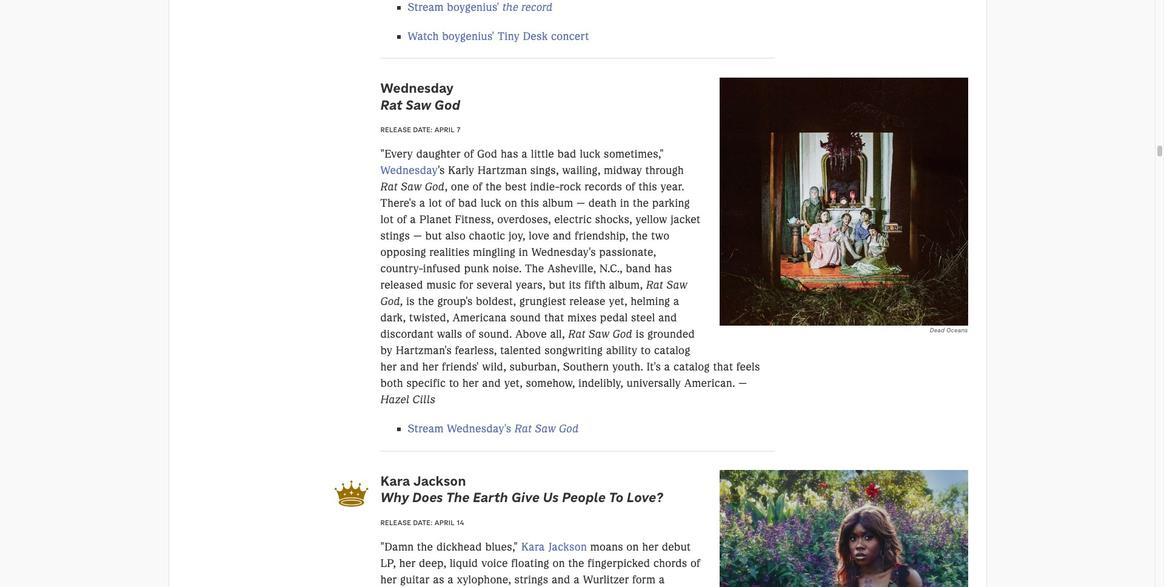 Task type: vqa. For each thing, say whether or not it's contained in the screenshot.
Stream Fever Ray's Radical Romantic at the bottom
no



Task type: describe. For each thing, give the bounding box(es) containing it.
does
[[413, 489, 443, 506]]

date: for 7
[[413, 125, 433, 134]]

a up planet
[[420, 197, 426, 210]]

shocks,
[[596, 213, 633, 226]]

"damn
[[381, 540, 414, 554]]

kara inside kara jackson why does the earth give us people to love?
[[381, 472, 410, 489]]

rat down somehow,
[[515, 422, 532, 436]]

bad inside the "every daughter of god has a little bad luck sometimes," wednesday 's karly hartzman sings, wailing, midway through rat saw god
[[558, 148, 577, 161]]

0 vertical spatial —
[[577, 197, 586, 210]]

americana
[[453, 311, 507, 325]]

of right one
[[473, 180, 483, 194]]

midway
[[604, 164, 643, 177]]

stream for stream wednesday's rat saw god
[[408, 422, 444, 436]]

release for release date: april 7
[[381, 125, 411, 134]]

cills
[[413, 393, 436, 407]]

1 vertical spatial this
[[521, 197, 540, 210]]

country-
[[381, 262, 423, 276]]

the inside , one of the best indie-rock records of this year. there's a lot of bad luck on this album — death in the parking lot of a planet fitness, overdoses, electric shocks, yellow jacket stings — but also chaotic joy, love and friendship, the two opposing realities mingling in wednesday's passionate, country-infused punk noise. the asheville, n.c., band has released music for several years, but its fifth album,
[[525, 262, 545, 276]]

songwriting
[[545, 344, 603, 357]]

her up guitar
[[400, 557, 416, 570]]

1 vertical spatial lot
[[381, 213, 394, 226]]

stream boygenius' the record
[[408, 0, 553, 14]]

southern
[[563, 361, 609, 374]]

0 vertical spatial this
[[639, 180, 658, 194]]

the down yellow
[[632, 229, 648, 243]]

album
[[543, 197, 574, 210]]

feels
[[737, 361, 761, 374]]

chaotic
[[469, 229, 506, 243]]

one
[[451, 180, 470, 194]]

wednesday rat saw god
[[381, 80, 461, 113]]

electric
[[555, 213, 592, 226]]

luck inside the "every daughter of god has a little bad luck sometimes," wednesday 's karly hartzman sings, wailing, midway through rat saw god
[[580, 148, 601, 161]]

rat inside the "every daughter of god has a little bad luck sometimes," wednesday 's karly hartzman sings, wailing, midway through rat saw god
[[381, 180, 398, 194]]

band
[[626, 262, 652, 276]]

rat up the songwriting
[[569, 328, 586, 341]]

lp,
[[381, 557, 396, 570]]

records
[[585, 180, 623, 194]]

two
[[652, 229, 670, 243]]

is for the
[[407, 295, 415, 308]]

wurlitzer
[[584, 573, 630, 586]]

watch boygenius' tiny desk concert
[[408, 30, 589, 43]]

saw inside rat saw god,
[[667, 279, 688, 292]]

hazel
[[381, 393, 410, 407]]

talented
[[501, 344, 542, 357]]

joy,
[[509, 229, 526, 243]]

twisted,
[[409, 311, 450, 325]]

several
[[477, 279, 513, 292]]

by
[[381, 344, 393, 357]]

year.
[[661, 180, 685, 194]]

the inside is the group's boldest, grungiest release yet, helming a dark, twisted, americana sound that mixes pedal steel and discordant walls of sound. above all,
[[418, 295, 434, 308]]

boygenius' for stream
[[447, 0, 500, 14]]

fingerpicked
[[588, 557, 651, 570]]

punk
[[464, 262, 490, 276]]

0 vertical spatial in
[[620, 197, 630, 210]]

release
[[570, 295, 606, 308]]

0 vertical spatial but
[[426, 229, 442, 243]]

has inside the "every daughter of god has a little bad luck sometimes," wednesday 's karly hartzman sings, wailing, midway through rat saw god
[[501, 148, 519, 161]]

april for 14
[[435, 518, 455, 527]]

is the group's boldest, grungiest release yet, helming a dark, twisted, americana sound that mixes pedal steel and discordant walls of sound. above all,
[[381, 295, 680, 341]]

0 vertical spatial catalog
[[655, 344, 691, 357]]

desk
[[523, 30, 548, 43]]

of down midway
[[626, 180, 636, 194]]

both
[[381, 377, 404, 390]]

1 horizontal spatial but
[[549, 279, 566, 292]]

kara jackson why does the earth give us people to love?
[[381, 472, 664, 506]]

a right as
[[448, 573, 454, 586]]

2 vertical spatial on
[[553, 557, 565, 570]]

grounded
[[648, 328, 696, 341]]

us
[[543, 489, 559, 506]]

a down there's
[[410, 213, 417, 226]]

best
[[505, 180, 527, 194]]

overdoses,
[[498, 213, 551, 226]]

steel
[[632, 311, 656, 325]]

and inside , one of the best indie-rock records of this year. there's a lot of bad luck on this album — death in the parking lot of a planet fitness, overdoses, electric shocks, yellow jacket stings — but also chaotic joy, love and friendship, the two opposing realities mingling in wednesday's passionate, country-infused punk noise. the asheville, n.c., band has released music for several years, but its fifth album,
[[553, 229, 572, 243]]

april for 7
[[435, 125, 455, 134]]

all,
[[551, 328, 565, 341]]

love
[[529, 229, 550, 243]]

of down ,
[[446, 197, 455, 210]]

and down hartzman's
[[400, 361, 419, 374]]

sound.
[[479, 328, 512, 341]]

kara jackson, why does the earth give us people to love? image
[[720, 470, 969, 587]]

saw inside wednesday rat saw god
[[406, 96, 431, 113]]

floating
[[512, 557, 550, 570]]

god inside wednesday rat saw god
[[435, 96, 461, 113]]

a inside the is grounded by hartzman's fearless, talented songwriting ability to catalog her and her friends' wild, suburban, southern youth. it's a catalog that feels both specific to her and yet, somehow, indelibly, universally american. — hazel cills
[[665, 361, 671, 374]]

sometimes,"
[[604, 148, 664, 161]]

little
[[531, 148, 555, 161]]

deep,
[[419, 557, 447, 570]]

hartzman's
[[396, 344, 452, 357]]

above
[[516, 328, 547, 341]]

earth
[[473, 489, 508, 506]]

liquid
[[450, 557, 479, 570]]

jacket
[[671, 213, 701, 226]]

wailing,
[[563, 164, 601, 177]]

release for release date: april 14
[[381, 518, 411, 527]]

love?
[[627, 489, 664, 506]]

rat inside wednesday rat saw god
[[381, 96, 403, 113]]

god up ability
[[613, 328, 633, 341]]

sings,
[[531, 164, 559, 177]]

chords
[[654, 557, 688, 570]]

14
[[457, 518, 465, 527]]

god,
[[381, 295, 404, 308]]

wild,
[[483, 361, 507, 374]]

is grounded by hartzman's fearless, talented songwriting ability to catalog her and her friends' wild, suburban, southern youth. it's a catalog that feels both specific to her and yet, somehow, indelibly, universally american. — hazel cills
[[381, 328, 761, 407]]

that inside the is grounded by hartzman's fearless, talented songwriting ability to catalog her and her friends' wild, suburban, southern youth. it's a catalog that feels both specific to her and yet, somehow, indelibly, universally american. — hazel cills
[[714, 361, 734, 374]]

of inside the "every daughter of god has a little bad luck sometimes," wednesday 's karly hartzman sings, wailing, midway through rat saw god
[[464, 148, 474, 161]]

its
[[569, 279, 582, 292]]

1 vertical spatial jackson
[[549, 540, 587, 554]]

of inside moans on her debut lp, her deep, liquid voice floating on the fingerpicked chords of her guitar as a xylophone, strings and a wurlitzer form
[[691, 557, 701, 570]]

rat inside rat saw god,
[[647, 279, 664, 292]]

the up deep,
[[417, 540, 434, 554]]

record
[[522, 0, 553, 14]]

and inside is the group's boldest, grungiest release yet, helming a dark, twisted, americana sound that mixes pedal steel and discordant walls of sound. above all,
[[659, 311, 678, 325]]

7
[[457, 125, 461, 134]]

the inside kara jackson why does the earth give us people to love?
[[447, 489, 470, 506]]

god down somehow,
[[559, 422, 579, 436]]

kara jackson link
[[522, 540, 587, 554]]

watch boygenius' tiny desk concert link
[[408, 30, 589, 43]]

bad inside , one of the best indie-rock records of this year. there's a lot of bad luck on this album — death in the parking lot of a planet fitness, overdoses, electric shocks, yellow jacket stings — but also chaotic joy, love and friendship, the two opposing realities mingling in wednesday's passionate, country-infused punk noise. the asheville, n.c., band has released music for several years, but its fifth album,
[[459, 197, 478, 210]]

rock
[[560, 180, 582, 194]]

moans on her debut lp, her deep, liquid voice floating on the fingerpicked chords of her guitar as a xylophone, strings and a wurlitzer form
[[381, 540, 775, 587]]

and inside moans on her debut lp, her deep, liquid voice floating on the fingerpicked chords of her guitar as a xylophone, strings and a wurlitzer form
[[552, 573, 571, 586]]

years,
[[516, 279, 546, 292]]



Task type: locate. For each thing, give the bounding box(es) containing it.
released
[[381, 279, 424, 292]]

1 horizontal spatial luck
[[580, 148, 601, 161]]

through
[[646, 164, 684, 177]]

0 vertical spatial luck
[[580, 148, 601, 161]]

1 horizontal spatial jackson
[[549, 540, 587, 554]]

in down joy,
[[519, 246, 529, 259]]

1 horizontal spatial lot
[[429, 197, 442, 210]]

that up american.
[[714, 361, 734, 374]]

the
[[503, 0, 519, 14], [486, 180, 502, 194], [633, 197, 649, 210], [632, 229, 648, 243], [418, 295, 434, 308], [417, 540, 434, 554], [569, 557, 585, 570]]

0 horizontal spatial kara
[[381, 472, 410, 489]]

on up fingerpicked
[[627, 540, 639, 554]]

jackson left moans
[[549, 540, 587, 554]]

release up "every
[[381, 125, 411, 134]]

catalog down grounded
[[655, 344, 691, 357]]

0 vertical spatial the
[[525, 262, 545, 276]]

a right helming
[[674, 295, 680, 308]]

the down kara jackson link at the bottom
[[569, 557, 585, 570]]

— up electric
[[577, 197, 586, 210]]

of
[[464, 148, 474, 161], [473, 180, 483, 194], [626, 180, 636, 194], [446, 197, 455, 210], [397, 213, 407, 226], [466, 328, 476, 341], [691, 557, 701, 570]]

is down steel in the bottom right of the page
[[636, 328, 645, 341]]

dead
[[931, 326, 946, 334]]

0 vertical spatial release
[[381, 125, 411, 134]]

a
[[522, 148, 528, 161], [420, 197, 426, 210], [410, 213, 417, 226], [674, 295, 680, 308], [665, 361, 671, 374], [448, 573, 454, 586], [574, 573, 580, 586]]

a left little
[[522, 148, 528, 161]]

is
[[407, 295, 415, 308], [636, 328, 645, 341]]

boygenius' down stream boygenius' the record
[[442, 30, 495, 43]]

1 vertical spatial bad
[[459, 197, 478, 210]]

stream up watch
[[408, 0, 444, 14]]

release date: april 14
[[381, 518, 465, 527]]

1 horizontal spatial has
[[655, 262, 672, 276]]

0 horizontal spatial lot
[[381, 213, 394, 226]]

the down hartzman
[[486, 180, 502, 194]]

0 horizontal spatial the
[[447, 489, 470, 506]]

her
[[381, 361, 397, 374], [423, 361, 439, 374], [463, 377, 479, 390], [643, 540, 659, 554], [400, 557, 416, 570], [381, 573, 397, 586]]

a inside is the group's boldest, grungiest release yet, helming a dark, twisted, americana sound that mixes pedal steel and discordant walls of sound. above all,
[[674, 295, 680, 308]]

is inside is the group's boldest, grungiest release yet, helming a dark, twisted, americana sound that mixes pedal steel and discordant walls of sound. above all,
[[407, 295, 415, 308]]

a left the wurlitzer
[[574, 573, 580, 586]]

date: for 14
[[413, 518, 433, 527]]

saw down wednesday link
[[401, 180, 422, 194]]

mingling
[[473, 246, 516, 259]]

2 wednesday from the top
[[381, 164, 438, 177]]

saw up helming
[[667, 279, 688, 292]]

is for grounded
[[636, 328, 645, 341]]

is down released
[[407, 295, 415, 308]]

watch
[[408, 30, 439, 43]]

date: up "daughter"
[[413, 125, 433, 134]]

that inside is the group's boldest, grungiest release yet, helming a dark, twisted, americana sound that mixes pedal steel and discordant walls of sound. above all,
[[545, 311, 565, 325]]

of up fearless,
[[466, 328, 476, 341]]

2 april from the top
[[435, 518, 455, 527]]

that
[[545, 311, 565, 325], [714, 361, 734, 374]]

0 vertical spatial boygenius'
[[447, 0, 500, 14]]

, one of the best indie-rock records of this year. there's a lot of bad luck on this album — death in the parking lot of a planet fitness, overdoses, electric shocks, yellow jacket stings — but also chaotic joy, love and friendship, the two opposing realities mingling in wednesday's passionate, country-infused punk noise. the asheville, n.c., band has released music for several years, but its fifth album,
[[381, 180, 701, 292]]

0 horizontal spatial bad
[[459, 197, 478, 210]]

there's
[[381, 197, 416, 210]]

2 horizontal spatial on
[[627, 540, 639, 554]]

jackson up release date: april 14
[[414, 472, 466, 489]]

1 horizontal spatial in
[[620, 197, 630, 210]]

grungiest
[[520, 295, 567, 308]]

yet, inside the is grounded by hartzman's fearless, talented songwriting ability to catalog her and her friends' wild, suburban, southern youth. it's a catalog that feels both specific to her and yet, somehow, indelibly, universally american. — hazel cills
[[505, 377, 523, 390]]

"damn the dickhead blues," kara jackson
[[381, 540, 587, 554]]

image credit element
[[720, 326, 969, 335]]

bad
[[558, 148, 577, 161], [459, 197, 478, 210]]

stream
[[408, 0, 444, 14], [408, 422, 444, 436]]

1 wednesday from the top
[[381, 80, 454, 97]]

wednesday link
[[381, 164, 438, 177]]

catalog up american.
[[674, 361, 710, 374]]

0 horizontal spatial wednesday's
[[447, 422, 512, 436]]

on down best
[[505, 197, 518, 210]]

1 vertical spatial the
[[447, 489, 470, 506]]

but down planet
[[426, 229, 442, 243]]

the up yellow
[[633, 197, 649, 210]]

1 release from the top
[[381, 125, 411, 134]]

friendship,
[[575, 229, 629, 243]]

of up karly at the left of the page
[[464, 148, 474, 161]]

0 vertical spatial is
[[407, 295, 415, 308]]

jackson inside kara jackson why does the earth give us people to love?
[[414, 472, 466, 489]]

date:
[[413, 125, 433, 134], [413, 518, 433, 527]]

but left its
[[549, 279, 566, 292]]

1 horizontal spatial to
[[641, 344, 651, 357]]

1 horizontal spatial the
[[525, 262, 545, 276]]

1 vertical spatial —
[[414, 229, 422, 243]]

the up 14
[[447, 489, 470, 506]]

karly
[[448, 164, 475, 177]]

wednesday, rat saw god image
[[720, 77, 969, 326]]

god up 7
[[435, 96, 461, 113]]

1 april from the top
[[435, 125, 455, 134]]

"every
[[381, 148, 413, 161]]

1 vertical spatial release
[[381, 518, 411, 527]]

noise.
[[493, 262, 522, 276]]

indie-
[[530, 180, 560, 194]]

that up all,
[[545, 311, 565, 325]]

0 horizontal spatial this
[[521, 197, 540, 210]]

1 vertical spatial that
[[714, 361, 734, 374]]

parking
[[653, 197, 691, 210]]

of right chords
[[691, 557, 701, 570]]

to down friends'
[[449, 377, 459, 390]]

yellow
[[636, 213, 668, 226]]

wednesday inside the "every daughter of god has a little bad luck sometimes," wednesday 's karly hartzman sings, wailing, midway through rat saw god
[[381, 164, 438, 177]]

date: down does
[[413, 518, 433, 527]]

it's
[[647, 361, 661, 374]]

2 date: from the top
[[413, 518, 433, 527]]

,
[[445, 180, 448, 194]]

1 vertical spatial kara
[[522, 540, 545, 554]]

her up specific
[[423, 361, 439, 374]]

her up chords
[[643, 540, 659, 554]]

april left 14
[[435, 518, 455, 527]]

rat saw god
[[569, 328, 633, 341]]

1 vertical spatial is
[[636, 328, 645, 341]]

rat up there's
[[381, 180, 398, 194]]

wednesday inside wednesday rat saw god
[[381, 80, 454, 97]]

ability
[[607, 344, 638, 357]]

1 vertical spatial but
[[549, 279, 566, 292]]

wednesday up release date: april 7
[[381, 80, 454, 97]]

discordant
[[381, 328, 434, 341]]

give
[[512, 489, 540, 506]]

release
[[381, 125, 411, 134], [381, 518, 411, 527]]

god
[[435, 96, 461, 113], [477, 148, 498, 161], [425, 180, 445, 194], [613, 328, 633, 341], [559, 422, 579, 436]]

0 horizontal spatial —
[[414, 229, 422, 243]]

1 vertical spatial to
[[449, 377, 459, 390]]

the left record
[[503, 0, 519, 14]]

1 horizontal spatial wednesday's
[[532, 246, 596, 259]]

1 horizontal spatial this
[[639, 180, 658, 194]]

in up shocks, on the top of the page
[[620, 197, 630, 210]]

passionate,
[[600, 246, 657, 259]]

helming
[[631, 295, 671, 308]]

suburban,
[[510, 361, 560, 374]]

indelibly,
[[579, 377, 624, 390]]

0 vertical spatial date:
[[413, 125, 433, 134]]

god down ''s'
[[425, 180, 445, 194]]

1 vertical spatial stream
[[408, 422, 444, 436]]

0 horizontal spatial that
[[545, 311, 565, 325]]

1 horizontal spatial bad
[[558, 148, 577, 161]]

2 release from the top
[[381, 518, 411, 527]]

has up hartzman
[[501, 148, 519, 161]]

wednesday's inside , one of the best indie-rock records of this year. there's a lot of bad luck on this album — death in the parking lot of a planet fitness, overdoses, electric shocks, yellow jacket stings — but also chaotic joy, love and friendship, the two opposing realities mingling in wednesday's passionate, country-infused punk noise. the asheville, n.c., band has released music for several years, but its fifth album,
[[532, 246, 596, 259]]

somehow,
[[526, 377, 576, 390]]

people
[[562, 489, 606, 506]]

tiny
[[498, 30, 520, 43]]

1 vertical spatial april
[[435, 518, 455, 527]]

1 vertical spatial wednesday's
[[447, 422, 512, 436]]

opposing
[[381, 246, 426, 259]]

dead oceans
[[931, 326, 969, 334]]

0 vertical spatial lot
[[429, 197, 442, 210]]

0 horizontal spatial yet,
[[505, 377, 523, 390]]

for
[[460, 279, 474, 292]]

0 horizontal spatial on
[[505, 197, 518, 210]]

boygenius'
[[447, 0, 500, 14], [442, 30, 495, 43]]

kara
[[381, 472, 410, 489], [522, 540, 545, 554]]

dickhead
[[437, 540, 482, 554]]

— inside the is grounded by hartzman's fearless, talented songwriting ability to catalog her and her friends' wild, suburban, southern youth. it's a catalog that feels both specific to her and yet, somehow, indelibly, universally american. — hazel cills
[[739, 377, 748, 390]]

1 horizontal spatial that
[[714, 361, 734, 374]]

and down wild,
[[483, 377, 501, 390]]

0 horizontal spatial to
[[449, 377, 459, 390]]

infused
[[423, 262, 461, 276]]

lot up stings
[[381, 213, 394, 226]]

— up opposing on the top left of the page
[[414, 229, 422, 243]]

stream for stream boygenius' the record
[[408, 0, 444, 14]]

0 vertical spatial jackson
[[414, 472, 466, 489]]

god up hartzman
[[477, 148, 498, 161]]

1 stream from the top
[[408, 0, 444, 14]]

her down friends'
[[463, 377, 479, 390]]

sound
[[511, 311, 541, 325]]

in
[[620, 197, 630, 210], [519, 246, 529, 259]]

to
[[609, 489, 624, 506]]

has inside , one of the best indie-rock records of this year. there's a lot of bad luck on this album — death in the parking lot of a planet fitness, overdoses, electric shocks, yellow jacket stings — but also chaotic joy, love and friendship, the two opposing realities mingling in wednesday's passionate, country-infused punk noise. the asheville, n.c., band has released music for several years, but its fifth album,
[[655, 262, 672, 276]]

kara left does
[[381, 472, 410, 489]]

dark,
[[381, 311, 406, 325]]

1 vertical spatial wednesday
[[381, 164, 438, 177]]

walls
[[437, 328, 463, 341]]

0 vertical spatial yet,
[[609, 295, 628, 308]]

of inside is the group's boldest, grungiest release yet, helming a dark, twisted, americana sound that mixes pedal steel and discordant walls of sound. above all,
[[466, 328, 476, 341]]

a inside the "every daughter of god has a little bad luck sometimes," wednesday 's karly hartzman sings, wailing, midway through rat saw god
[[522, 148, 528, 161]]

as
[[433, 573, 445, 586]]

0 vertical spatial wednesday's
[[532, 246, 596, 259]]

april left 7
[[435, 125, 455, 134]]

of down there's
[[397, 213, 407, 226]]

boldest,
[[476, 295, 517, 308]]

2 stream from the top
[[408, 422, 444, 436]]

on
[[505, 197, 518, 210], [627, 540, 639, 554], [553, 557, 565, 570]]

"every daughter of god has a little bad luck sometimes," wednesday 's karly hartzman sings, wailing, midway through rat saw god
[[381, 148, 684, 194]]

and up grounded
[[659, 311, 678, 325]]

american.
[[685, 377, 736, 390]]

and right "strings"
[[552, 573, 571, 586]]

on inside , one of the best indie-rock records of this year. there's a lot of bad luck on this album — death in the parking lot of a planet fitness, overdoses, electric shocks, yellow jacket stings — but also chaotic joy, love and friendship, the two opposing realities mingling in wednesday's passionate, country-infused punk noise. the asheville, n.c., band has released music for several years, but its fifth album,
[[505, 197, 518, 210]]

luck up wailing,
[[580, 148, 601, 161]]

voice
[[482, 557, 508, 570]]

1 horizontal spatial kara
[[522, 540, 545, 554]]

a right it's
[[665, 361, 671, 374]]

1 vertical spatial on
[[627, 540, 639, 554]]

saw down pedal
[[589, 328, 610, 341]]

pedal
[[601, 311, 628, 325]]

daughter
[[417, 148, 461, 161]]

2 vertical spatial —
[[739, 377, 748, 390]]

0 vertical spatial wednesday
[[381, 80, 454, 97]]

0 horizontal spatial but
[[426, 229, 442, 243]]

1 date: from the top
[[413, 125, 433, 134]]

strings
[[515, 573, 549, 586]]

release date: april 7
[[381, 125, 461, 134]]

to up it's
[[641, 344, 651, 357]]

0 horizontal spatial in
[[519, 246, 529, 259]]

stings
[[381, 229, 410, 243]]

rat saw god,
[[381, 279, 688, 308]]

death
[[589, 197, 617, 210]]

and down electric
[[553, 229, 572, 243]]

yet, up pedal
[[609, 295, 628, 308]]

1 horizontal spatial yet,
[[609, 295, 628, 308]]

0 vertical spatial april
[[435, 125, 455, 134]]

0 vertical spatial to
[[641, 344, 651, 357]]

release up "damn
[[381, 518, 411, 527]]

0 vertical spatial bad
[[558, 148, 577, 161]]

concert
[[552, 30, 589, 43]]

1 horizontal spatial —
[[577, 197, 586, 210]]

boygenius' up watch boygenius' tiny desk concert
[[447, 0, 500, 14]]

yet, down wild,
[[505, 377, 523, 390]]

xylophone,
[[457, 573, 512, 586]]

the inside moans on her debut lp, her deep, liquid voice floating on the fingerpicked chords of her guitar as a xylophone, strings and a wurlitzer form
[[569, 557, 585, 570]]

has
[[501, 148, 519, 161], [655, 262, 672, 276]]

boygenius' for watch
[[442, 30, 495, 43]]

has right band
[[655, 262, 672, 276]]

1 vertical spatial catalog
[[674, 361, 710, 374]]

0 vertical spatial on
[[505, 197, 518, 210]]

0 vertical spatial that
[[545, 311, 565, 325]]

0 vertical spatial stream
[[408, 0, 444, 14]]

this up overdoses,
[[521, 197, 540, 210]]

fearless,
[[455, 344, 497, 357]]

hartzman
[[478, 164, 527, 177]]

1 horizontal spatial is
[[636, 328, 645, 341]]

0 horizontal spatial has
[[501, 148, 519, 161]]

1 vertical spatial yet,
[[505, 377, 523, 390]]

2 horizontal spatial —
[[739, 377, 748, 390]]

bad up fitness, at the left top
[[459, 197, 478, 210]]

the up "twisted,"
[[418, 295, 434, 308]]

0 vertical spatial has
[[501, 148, 519, 161]]

luck inside , one of the best indie-rock records of this year. there's a lot of bad luck on this album — death in the parking lot of a planet fitness, overdoses, electric shocks, yellow jacket stings — but also chaotic joy, love and friendship, the two opposing realities mingling in wednesday's passionate, country-infused punk noise. the asheville, n.c., band has released music for several years, but its fifth album,
[[481, 197, 502, 210]]

is inside the is grounded by hartzman's fearless, talented songwriting ability to catalog her and her friends' wild, suburban, southern youth. it's a catalog that feels both specific to her and yet, somehow, indelibly, universally american. — hazel cills
[[636, 328, 645, 341]]

kara up floating
[[522, 540, 545, 554]]

1 vertical spatial has
[[655, 262, 672, 276]]

on down kara jackson link at the bottom
[[553, 557, 565, 570]]

her down "by"
[[381, 361, 397, 374]]

0 horizontal spatial jackson
[[414, 472, 466, 489]]

her down the lp,
[[381, 573, 397, 586]]

stream down cills
[[408, 422, 444, 436]]

luck up fitness, at the left top
[[481, 197, 502, 210]]

bad up wailing,
[[558, 148, 577, 161]]

rat up release date: april 7
[[381, 96, 403, 113]]

1 vertical spatial luck
[[481, 197, 502, 210]]

moans
[[591, 540, 624, 554]]

wednesday down "every
[[381, 164, 438, 177]]

— down feels
[[739, 377, 748, 390]]

but
[[426, 229, 442, 243], [549, 279, 566, 292]]

also
[[446, 229, 466, 243]]

0 horizontal spatial is
[[407, 295, 415, 308]]

1 vertical spatial in
[[519, 246, 529, 259]]

0 vertical spatial kara
[[381, 472, 410, 489]]

specific
[[407, 377, 446, 390]]

the up years,
[[525, 262, 545, 276]]

yet, inside is the group's boldest, grungiest release yet, helming a dark, twisted, americana sound that mixes pedal steel and discordant walls of sound. above all,
[[609, 295, 628, 308]]

1 vertical spatial boygenius'
[[442, 30, 495, 43]]

to
[[641, 344, 651, 357], [449, 377, 459, 390]]

rat up helming
[[647, 279, 664, 292]]

0 horizontal spatial luck
[[481, 197, 502, 210]]

saw up release date: april 7
[[406, 96, 431, 113]]

1 vertical spatial date:
[[413, 518, 433, 527]]

saw inside the "every daughter of god has a little bad luck sometimes," wednesday 's karly hartzman sings, wailing, midway through rat saw god
[[401, 180, 422, 194]]

saw down somehow,
[[535, 422, 556, 436]]

this down through
[[639, 180, 658, 194]]

1 horizontal spatial on
[[553, 557, 565, 570]]

lot up planet
[[429, 197, 442, 210]]



